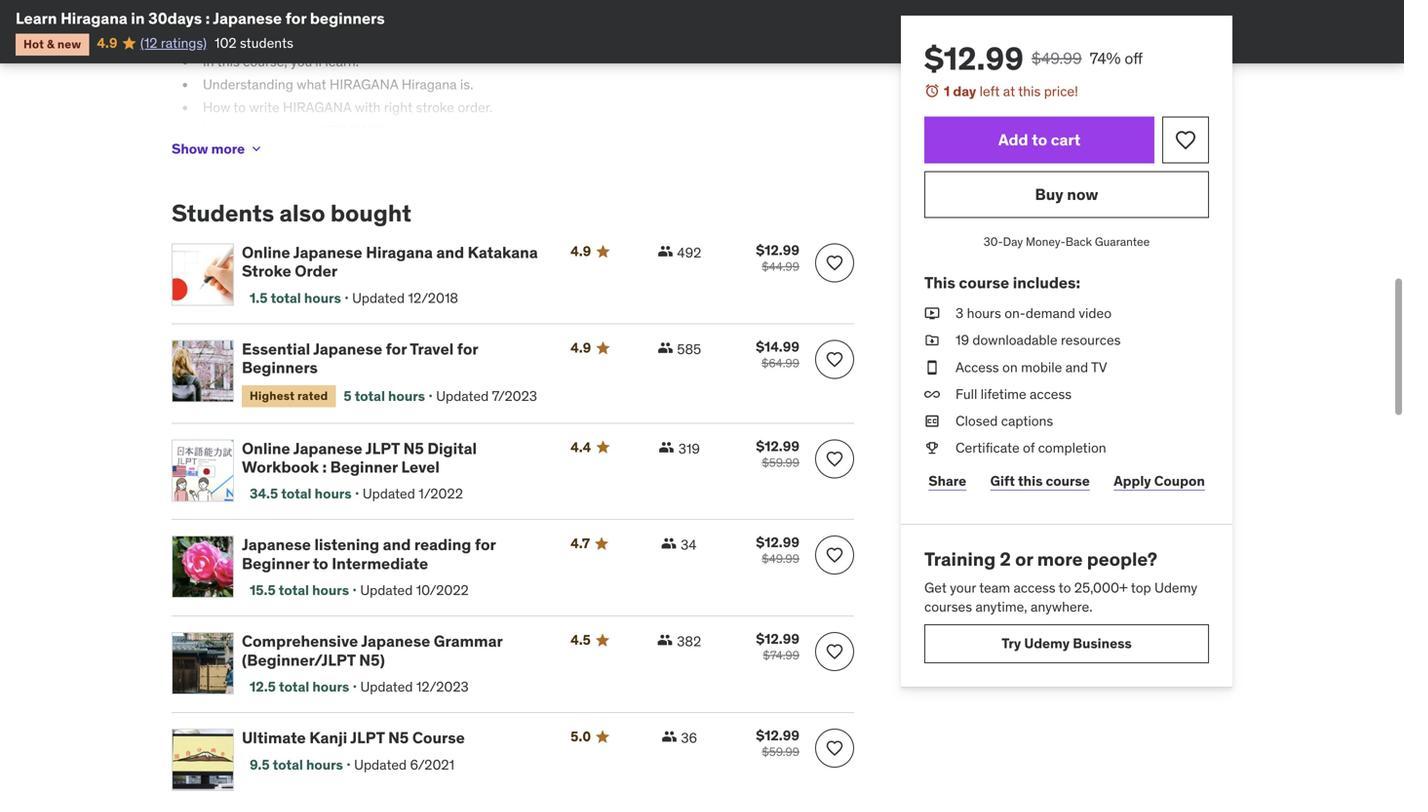 Task type: vqa. For each thing, say whether or not it's contained in the screenshot.
Online Japanese JLPT N5 Digital Workbook : Beginner Level's hours
yes



Task type: describe. For each thing, give the bounding box(es) containing it.
19 downloadable resources
[[956, 331, 1121, 349]]

ultimate kanji jlpt n5 course
[[242, 728, 465, 748]]

36
[[681, 729, 698, 747]]

2 how from the top
[[203, 121, 230, 139]]

34
[[681, 536, 697, 554]]

0 vertical spatial hiragana
[[330, 75, 399, 93]]

hours down 'essential japanese for travel for beginners' link
[[388, 387, 425, 405]]

$12.99 $74.99
[[756, 630, 800, 663]]

correctly.
[[390, 121, 446, 139]]

apply coupon
[[1114, 472, 1206, 489]]

(12
[[140, 34, 158, 52]]

ratings)
[[161, 34, 207, 52]]

hours for japanese listening and reading for beginner to intermediate
[[312, 582, 349, 599]]

team
[[980, 579, 1011, 597]]

updated for course
[[354, 756, 407, 774]]

total for japanese listening and reading for beginner to intermediate
[[279, 582, 309, 599]]

updated 12/2018
[[352, 289, 458, 307]]

1 how from the top
[[203, 98, 230, 116]]

$12.99 $44.99
[[756, 241, 800, 274]]

xsmall image for 3 hours on-demand video
[[925, 304, 940, 323]]

courses
[[925, 598, 973, 616]]

15.5
[[250, 582, 276, 599]]

hours for online japanese   hiragana and katakana stroke order
[[304, 289, 341, 307]]

listening
[[315, 535, 380, 555]]

and for tv
[[1066, 358, 1089, 376]]

4.9 for essential japanese for travel for beginners
[[571, 339, 591, 357]]

hours for ultimate kanji jlpt n5 course
[[306, 756, 343, 774]]

585
[[677, 340, 702, 358]]

stroke
[[416, 98, 455, 116]]

102
[[215, 34, 237, 52]]

10/2022
[[416, 582, 469, 599]]

this for in
[[217, 52, 240, 70]]

you'll
[[291, 52, 322, 70]]

hours for comprehensive japanese grammar (beginner/jlpt n5)
[[312, 678, 350, 696]]

$12.99 for comprehensive japanese grammar (beginner/jlpt n5)
[[756, 630, 800, 648]]

$12.99 $59.99 for course
[[756, 727, 800, 760]]

: inside online japanese jlpt n5 digital workbook : beginner level
[[323, 457, 327, 477]]

xsmall image for 36
[[662, 729, 677, 745]]

try udemy business link
[[925, 625, 1210, 664]]

$49.99 for $12.99 $49.99
[[762, 551, 800, 567]]

updated for for
[[360, 582, 413, 599]]

25,000+
[[1075, 579, 1128, 597]]

updated for n5)
[[361, 678, 413, 696]]

learn hiragana in 30days : japanese for beginners
[[16, 8, 385, 28]]

(12 ratings)
[[140, 34, 207, 52]]

show more button
[[172, 129, 265, 168]]

30days
[[148, 8, 202, 28]]

try udemy business
[[1002, 635, 1132, 652]]

money-
[[1026, 234, 1066, 249]]

1.5
[[250, 289, 268, 307]]

back
[[1066, 234, 1093, 249]]

essential
[[242, 339, 310, 359]]

$12.99 for online japanese   hiragana and katakana stroke order
[[756, 241, 800, 259]]

xsmall image for access on mobile and tv
[[925, 358, 940, 377]]

certificate
[[956, 439, 1020, 457]]

reading
[[414, 535, 472, 555]]

xsmall image for certificate of completion
[[925, 439, 940, 458]]

grammar
[[434, 631, 503, 651]]

34.5
[[250, 485, 278, 503]]

$59.99 for digital
[[762, 455, 800, 470]]

xsmall image for full lifetime access
[[925, 385, 940, 404]]

wishlist image for online japanese jlpt n5 digital workbook : beginner level
[[825, 449, 845, 469]]

gift this course
[[991, 472, 1090, 489]]

hot & new
[[23, 36, 81, 52]]

get
[[925, 579, 947, 597]]

more inside training 2 or more people? get your team access to 25,000+ top udemy courses anytime, anywhere.
[[1038, 547, 1083, 571]]

full lifetime access
[[956, 385, 1072, 403]]

1/2022
[[419, 485, 463, 503]]

wishlist image for comprehensive japanese grammar (beginner/jlpt n5)
[[825, 642, 845, 662]]

order.
[[458, 98, 493, 116]]

course,
[[243, 52, 288, 70]]

off
[[1125, 48, 1144, 68]]

buy now button
[[925, 171, 1210, 218]]

access inside training 2 or more people? get your team access to 25,000+ top udemy courses anytime, anywhere.
[[1014, 579, 1056, 597]]

ultimate
[[242, 728, 306, 748]]

0 vertical spatial hiragana
[[61, 8, 128, 28]]

mobile
[[1022, 358, 1063, 376]]

business
[[1073, 635, 1132, 652]]

wishlist image for essential japanese for travel for beginners
[[825, 350, 845, 369]]

anytime,
[[976, 598, 1028, 616]]

also
[[279, 199, 325, 228]]

online for stroke
[[242, 242, 290, 262]]

students also bought
[[172, 199, 412, 228]]

udemy inside "link"
[[1025, 635, 1070, 652]]

to inside japanese listening and reading for beginner to intermediate
[[313, 554, 329, 574]]

resources
[[1061, 331, 1121, 349]]

day
[[954, 82, 977, 100]]

492
[[677, 244, 702, 261]]

certificate of completion
[[956, 439, 1107, 457]]

4.9 for online japanese   hiragana and katakana stroke order
[[571, 242, 591, 260]]

4.4
[[571, 438, 591, 456]]

12/2018
[[408, 289, 458, 307]]

this
[[925, 273, 956, 293]]

updated for katakana
[[352, 289, 405, 307]]

9.5 total hours
[[250, 756, 343, 774]]

hiragana inside in this course, you'll learn: understanding what hiragana hiragana is. how to write hiragana with right stroke order. how to pronounce hiragana correctly.
[[402, 75, 457, 93]]

hours for online japanese jlpt n5 digital workbook : beginner level
[[315, 485, 352, 503]]

or
[[1016, 547, 1034, 571]]

completion
[[1039, 439, 1107, 457]]

34.5 total hours
[[250, 485, 352, 503]]

japanese listening and reading for beginner to intermediate link
[[242, 535, 547, 574]]

total right 5
[[355, 387, 385, 405]]

japanese up 102 students
[[213, 8, 282, 28]]

learn
[[16, 8, 57, 28]]

to inside add to cart button
[[1032, 130, 1048, 150]]

5 total hours
[[344, 387, 425, 405]]

coupon
[[1155, 472, 1206, 489]]

xsmall image for 319
[[659, 439, 675, 455]]

on-
[[1005, 304, 1026, 322]]

updated 1/2022
[[363, 485, 463, 503]]

on
[[1003, 358, 1018, 376]]

to up the show more at the left
[[233, 121, 246, 139]]

$12.99 for japanese listening and reading for beginner to intermediate
[[756, 534, 800, 551]]

cart
[[1051, 130, 1081, 150]]

6/2021
[[410, 756, 455, 774]]

wishlist image for online japanese   hiragana and katakana stroke order
[[825, 253, 845, 273]]

hours right 3
[[967, 304, 1002, 322]]

for right travel
[[457, 339, 478, 359]]

and for katakana
[[437, 242, 464, 262]]

xsmall image for closed captions
[[925, 412, 940, 431]]

essential japanese for travel for beginners
[[242, 339, 478, 378]]

updated 12/2023
[[361, 678, 469, 696]]

japanese inside japanese listening and reading for beginner to intermediate
[[242, 535, 311, 555]]

video
[[1079, 304, 1112, 322]]

$12.99 up day
[[925, 39, 1024, 78]]

access
[[956, 358, 1000, 376]]

5
[[344, 387, 352, 405]]

order
[[295, 261, 338, 281]]

students
[[240, 34, 294, 52]]

intermediate
[[332, 554, 428, 574]]



Task type: locate. For each thing, give the bounding box(es) containing it.
this right at
[[1019, 82, 1041, 100]]

and inside 'online japanese   hiragana and katakana stroke order'
[[437, 242, 464, 262]]

hiragana up with
[[330, 75, 399, 93]]

updated left 7/2023
[[436, 387, 489, 405]]

with
[[355, 98, 381, 116]]

xsmall image up share
[[925, 439, 940, 458]]

highest
[[250, 388, 295, 403]]

to up anywhere.
[[1059, 579, 1072, 597]]

top
[[1131, 579, 1152, 597]]

japanese for online japanese   hiragana and katakana stroke order
[[293, 242, 363, 262]]

382
[[677, 633, 702, 650]]

0 vertical spatial $59.99
[[762, 455, 800, 470]]

total for ultimate kanji jlpt n5 course
[[273, 756, 303, 774]]

0 horizontal spatial beginner
[[242, 554, 310, 574]]

this down 102
[[217, 52, 240, 70]]

japanese inside 'online japanese   hiragana and katakana stroke order'
[[293, 242, 363, 262]]

xsmall image
[[925, 304, 940, 323], [925, 331, 940, 350], [658, 340, 674, 356], [925, 412, 940, 431], [662, 536, 677, 551], [658, 632, 673, 648], [662, 729, 677, 745]]

hiragana down with
[[318, 121, 387, 139]]

xsmall image left 382
[[658, 632, 673, 648]]

access on mobile and tv
[[956, 358, 1108, 376]]

1 day left at this price!
[[944, 82, 1079, 100]]

beginner up updated 1/2022
[[330, 457, 398, 477]]

:
[[206, 8, 210, 28], [323, 457, 327, 477]]

1 $59.99 from the top
[[762, 455, 800, 470]]

japanese up 5
[[313, 339, 383, 359]]

students
[[172, 199, 274, 228]]

0 vertical spatial this
[[217, 52, 240, 70]]

more
[[211, 140, 245, 157], [1038, 547, 1083, 571]]

and left tv
[[1066, 358, 1089, 376]]

access down mobile
[[1030, 385, 1072, 403]]

3
[[956, 304, 964, 322]]

n5)
[[359, 650, 385, 670]]

write
[[249, 98, 280, 116]]

online
[[242, 242, 290, 262], [242, 438, 290, 458]]

1
[[944, 82, 951, 100]]

0 vertical spatial 4.9
[[97, 34, 118, 52]]

wishlist image for japanese listening and reading for beginner to intermediate
[[825, 546, 845, 565]]

online japanese   hiragana and katakana stroke order
[[242, 242, 538, 281]]

training
[[925, 547, 996, 571]]

wishlist image
[[825, 253, 845, 273], [825, 350, 845, 369], [825, 546, 845, 565]]

1 vertical spatial and
[[1066, 358, 1089, 376]]

1 horizontal spatial more
[[1038, 547, 1083, 571]]

online for workbook
[[242, 438, 290, 458]]

xsmall image left 19
[[925, 331, 940, 350]]

hiragana inside 'online japanese   hiragana and katakana stroke order'
[[366, 242, 433, 262]]

$12.99 right 492
[[756, 241, 800, 259]]

updated 7/2023
[[436, 387, 538, 405]]

12.5
[[250, 678, 276, 696]]

0 vertical spatial access
[[1030, 385, 1072, 403]]

3 wishlist image from the top
[[825, 546, 845, 565]]

japanese up the updated 12/2023
[[361, 631, 430, 651]]

for inside japanese listening and reading for beginner to intermediate
[[475, 535, 496, 555]]

n5 inside online japanese jlpt n5 digital workbook : beginner level
[[403, 438, 424, 458]]

$12.99 $49.99
[[756, 534, 800, 567]]

1 vertical spatial jlpt
[[351, 728, 385, 748]]

0 horizontal spatial more
[[211, 140, 245, 157]]

0 vertical spatial n5
[[403, 438, 424, 458]]

1 vertical spatial course
[[1046, 472, 1090, 489]]

hours down (beginner/jlpt
[[312, 678, 350, 696]]

beginner inside japanese listening and reading for beginner to intermediate
[[242, 554, 310, 574]]

xsmall image for 19 downloadable resources
[[925, 331, 940, 350]]

total for comprehensive japanese grammar (beginner/jlpt n5)
[[279, 678, 309, 696]]

total down workbook
[[281, 485, 312, 503]]

19
[[956, 331, 970, 349]]

0 vertical spatial jlpt
[[366, 438, 400, 458]]

total for online japanese jlpt n5 digital workbook : beginner level
[[281, 485, 312, 503]]

7/2023
[[492, 387, 538, 405]]

hiragana down what
[[283, 98, 352, 116]]

jlpt right kanji
[[351, 728, 385, 748]]

of
[[1023, 439, 1035, 457]]

for up "students"
[[286, 8, 307, 28]]

udemy
[[1155, 579, 1198, 597], [1025, 635, 1070, 652]]

$64.99
[[762, 356, 800, 371]]

1 vertical spatial how
[[203, 121, 230, 139]]

$14.99
[[756, 338, 800, 356]]

1 vertical spatial hiragana
[[283, 98, 352, 116]]

rated
[[298, 388, 328, 403]]

$12.99 right 382
[[756, 630, 800, 648]]

hiragana up stroke at the left top of the page
[[402, 75, 457, 93]]

2 horizontal spatial and
[[1066, 358, 1089, 376]]

(beginner/jlpt
[[242, 650, 356, 670]]

for right reading
[[475, 535, 496, 555]]

access down or at bottom right
[[1014, 579, 1056, 597]]

more inside button
[[211, 140, 245, 157]]

$49.99
[[1032, 48, 1082, 68], [762, 551, 800, 567]]

highest rated
[[250, 388, 328, 403]]

n5 up updated 6/2021
[[388, 728, 409, 748]]

0 vertical spatial course
[[959, 273, 1010, 293]]

hours
[[304, 289, 341, 307], [967, 304, 1002, 322], [388, 387, 425, 405], [315, 485, 352, 503], [312, 582, 349, 599], [312, 678, 350, 696], [306, 756, 343, 774]]

course up 3
[[959, 273, 1010, 293]]

show
[[172, 140, 208, 157]]

1 vertical spatial $59.99
[[762, 745, 800, 760]]

japanese up the 15.5
[[242, 535, 311, 555]]

1.5 total hours
[[250, 289, 341, 307]]

$49.99 inside $12.99 $49.99 74% off
[[1032, 48, 1082, 68]]

n5 for digital
[[403, 438, 424, 458]]

japanese inside online japanese jlpt n5 digital workbook : beginner level
[[293, 438, 363, 458]]

$12.99 $59.99 right 319
[[756, 437, 800, 470]]

total right the 15.5
[[279, 582, 309, 599]]

xsmall image left access
[[925, 358, 940, 377]]

xsmall image left 585
[[658, 340, 674, 356]]

hours down online japanese jlpt n5 digital workbook : beginner level
[[315, 485, 352, 503]]

0 horizontal spatial :
[[206, 8, 210, 28]]

xsmall image left 3
[[925, 304, 940, 323]]

japanese inside comprehensive japanese grammar (beginner/jlpt n5)
[[361, 631, 430, 651]]

to inside training 2 or more people? get your team access to 25,000+ top udemy courses anytime, anywhere.
[[1059, 579, 1072, 597]]

udemy right top
[[1155, 579, 1198, 597]]

1 vertical spatial more
[[1038, 547, 1083, 571]]

0 vertical spatial wishlist image
[[825, 253, 845, 273]]

2 vertical spatial wishlist image
[[825, 546, 845, 565]]

this right gift
[[1019, 472, 1043, 489]]

0 vertical spatial udemy
[[1155, 579, 1198, 597]]

japanese for essential japanese for travel for beginners
[[313, 339, 383, 359]]

new
[[57, 36, 81, 52]]

1 horizontal spatial $49.99
[[1032, 48, 1082, 68]]

updated down "online japanese jlpt n5 digital workbook : beginner level" link
[[363, 485, 415, 503]]

wishlist image right $64.99
[[825, 350, 845, 369]]

$14.99 $64.99
[[756, 338, 800, 371]]

hot
[[23, 36, 44, 52]]

1 wishlist image from the top
[[825, 253, 845, 273]]

xsmall image left 36
[[662, 729, 677, 745]]

1 vertical spatial this
[[1019, 82, 1041, 100]]

left
[[980, 82, 1000, 100]]

closed captions
[[956, 412, 1054, 430]]

to down understanding
[[233, 98, 246, 116]]

wishlist image
[[1175, 128, 1198, 152], [825, 449, 845, 469], [825, 642, 845, 662], [825, 739, 845, 758]]

$12.99 down $64.99
[[756, 437, 800, 455]]

updated
[[352, 289, 405, 307], [436, 387, 489, 405], [363, 485, 415, 503], [360, 582, 413, 599], [361, 678, 413, 696], [354, 756, 407, 774]]

share button
[[925, 462, 971, 501]]

xsmall image left 492
[[658, 243, 674, 259]]

try
[[1002, 635, 1022, 652]]

online japanese jlpt n5 digital workbook : beginner level link
[[242, 438, 547, 477]]

xsmall image inside 'show more' button
[[249, 141, 265, 157]]

updated down intermediate
[[360, 582, 413, 599]]

n5 left digital
[[403, 438, 424, 458]]

beginner up the 15.5
[[242, 554, 310, 574]]

alarm image
[[925, 83, 940, 99]]

course
[[413, 728, 465, 748]]

xsmall image left 34
[[662, 536, 677, 551]]

total right '9.5'
[[273, 756, 303, 774]]

0 vertical spatial how
[[203, 98, 230, 116]]

updated down 'online japanese   hiragana and katakana stroke order'
[[352, 289, 405, 307]]

2 $12.99 $59.99 from the top
[[756, 727, 800, 760]]

$12.99 $49.99 74% off
[[925, 39, 1144, 78]]

closed
[[956, 412, 998, 430]]

xsmall image for 585
[[658, 340, 674, 356]]

2 vertical spatial hiragana
[[366, 242, 433, 262]]

japanese down also
[[293, 242, 363, 262]]

1 vertical spatial wishlist image
[[825, 350, 845, 369]]

in
[[203, 52, 214, 70]]

wishlist image for ultimate kanji jlpt n5 course
[[825, 739, 845, 758]]

$12.99 down the $74.99
[[756, 727, 800, 745]]

and inside japanese listening and reading for beginner to intermediate
[[383, 535, 411, 555]]

$59.99 for course
[[762, 745, 800, 760]]

this inside in this course, you'll learn: understanding what hiragana hiragana is. how to write hiragana with right stroke order. how to pronounce hiragana correctly.
[[217, 52, 240, 70]]

1 $12.99 $59.99 from the top
[[756, 437, 800, 470]]

and left reading
[[383, 535, 411, 555]]

30-
[[984, 234, 1003, 249]]

2 wishlist image from the top
[[825, 350, 845, 369]]

right
[[384, 98, 413, 116]]

: up 34.5 total hours
[[323, 457, 327, 477]]

this
[[217, 52, 240, 70], [1019, 82, 1041, 100], [1019, 472, 1043, 489]]

$59.99 right 36
[[762, 745, 800, 760]]

0 vertical spatial and
[[437, 242, 464, 262]]

1 horizontal spatial :
[[323, 457, 327, 477]]

2 vertical spatial this
[[1019, 472, 1043, 489]]

2 vertical spatial 4.9
[[571, 339, 591, 357]]

online up 1.5
[[242, 242, 290, 262]]

access
[[1030, 385, 1072, 403], [1014, 579, 1056, 597]]

1 vertical spatial $49.99
[[762, 551, 800, 567]]

now
[[1067, 184, 1099, 204]]

xsmall image for 382
[[658, 632, 673, 648]]

1 vertical spatial 4.9
[[571, 242, 591, 260]]

to up 15.5 total hours
[[313, 554, 329, 574]]

n5 for course
[[388, 728, 409, 748]]

in this course, you'll learn: understanding what hiragana hiragana is. how to write hiragana with right stroke order. how to pronounce hiragana correctly.
[[203, 52, 493, 139]]

hiragana
[[330, 75, 399, 93], [283, 98, 352, 116], [318, 121, 387, 139]]

xsmall image for 492
[[658, 243, 674, 259]]

ultimate kanji jlpt n5 course link
[[242, 728, 547, 748]]

2 $59.99 from the top
[[762, 745, 800, 760]]

jlpt left level
[[366, 438, 400, 458]]

updated down n5)
[[361, 678, 413, 696]]

how up the show more at the left
[[203, 121, 230, 139]]

1 horizontal spatial and
[[437, 242, 464, 262]]

this course includes:
[[925, 273, 1081, 293]]

wishlist image right $44.99
[[825, 253, 845, 273]]

1 horizontal spatial course
[[1046, 472, 1090, 489]]

xsmall image for 34
[[662, 536, 677, 551]]

includes:
[[1013, 273, 1081, 293]]

$49.99 inside $12.99 $49.99
[[762, 551, 800, 567]]

this for gift
[[1019, 472, 1043, 489]]

1 horizontal spatial beginner
[[330, 457, 398, 477]]

4.7
[[571, 535, 590, 552]]

102 students
[[215, 34, 294, 52]]

1 vertical spatial n5
[[388, 728, 409, 748]]

&
[[47, 36, 55, 52]]

1 vertical spatial hiragana
[[402, 75, 457, 93]]

: right 30days
[[206, 8, 210, 28]]

updated for digital
[[363, 485, 415, 503]]

hours down order
[[304, 289, 341, 307]]

buy
[[1036, 184, 1064, 204]]

1 vertical spatial access
[[1014, 579, 1056, 597]]

jlpt for kanji
[[351, 728, 385, 748]]

pronounce
[[249, 121, 315, 139]]

online japanese   hiragana and katakana stroke order link
[[242, 242, 547, 281]]

total right 1.5
[[271, 289, 301, 307]]

1 vertical spatial udemy
[[1025, 635, 1070, 652]]

japanese for comprehensive japanese grammar (beginner/jlpt n5)
[[361, 631, 430, 651]]

online inside online japanese jlpt n5 digital workbook : beginner level
[[242, 438, 290, 458]]

updated down ultimate kanji jlpt n5 course link
[[354, 756, 407, 774]]

0 horizontal spatial $49.99
[[762, 551, 800, 567]]

$49.99 up price!
[[1032, 48, 1082, 68]]

japanese up 34.5 total hours
[[293, 438, 363, 458]]

beginner inside online japanese jlpt n5 digital workbook : beginner level
[[330, 457, 398, 477]]

2 vertical spatial and
[[383, 535, 411, 555]]

$12.99 for ultimate kanji jlpt n5 course
[[756, 727, 800, 745]]

xsmall image
[[249, 141, 265, 157], [658, 243, 674, 259], [925, 358, 940, 377], [925, 385, 940, 404], [925, 439, 940, 458], [659, 439, 675, 455]]

hours down listening
[[312, 582, 349, 599]]

$49.99 up $12.99 $74.99
[[762, 551, 800, 567]]

$12.99 right 34
[[756, 534, 800, 551]]

2 vertical spatial hiragana
[[318, 121, 387, 139]]

downloadable
[[973, 331, 1058, 349]]

and up 12/2018
[[437, 242, 464, 262]]

0 horizontal spatial udemy
[[1025, 635, 1070, 652]]

digital
[[428, 438, 477, 458]]

0 vertical spatial $12.99 $59.99
[[756, 437, 800, 470]]

japanese for online japanese jlpt n5 digital workbook : beginner level
[[293, 438, 363, 458]]

online japanese jlpt n5 digital workbook : beginner level
[[242, 438, 477, 477]]

jlpt for japanese
[[366, 438, 400, 458]]

in
[[131, 8, 145, 28]]

xsmall image left 319
[[659, 439, 675, 455]]

hiragana up new in the top of the page
[[61, 8, 128, 28]]

xsmall image left the full
[[925, 385, 940, 404]]

beginners
[[242, 358, 318, 378]]

0 vertical spatial $49.99
[[1032, 48, 1082, 68]]

$49.99 for $12.99 $49.99 74% off
[[1032, 48, 1082, 68]]

udemy inside training 2 or more people? get your team access to 25,000+ top udemy courses anytime, anywhere.
[[1155, 579, 1198, 597]]

day
[[1003, 234, 1023, 249]]

japanese listening and reading for beginner to intermediate
[[242, 535, 496, 574]]

more right the show
[[211, 140, 245, 157]]

0 vertical spatial online
[[242, 242, 290, 262]]

travel
[[410, 339, 454, 359]]

0 vertical spatial :
[[206, 8, 210, 28]]

comprehensive japanese grammar (beginner/jlpt n5) link
[[242, 631, 547, 670]]

how down understanding
[[203, 98, 230, 116]]

0 vertical spatial beginner
[[330, 457, 398, 477]]

hours down kanji
[[306, 756, 343, 774]]

$12.99 $59.99 for digital
[[756, 437, 800, 470]]

0 horizontal spatial course
[[959, 273, 1010, 293]]

xsmall image left closed
[[925, 412, 940, 431]]

4.5
[[571, 631, 591, 649]]

1 horizontal spatial udemy
[[1155, 579, 1198, 597]]

1 vertical spatial beginner
[[242, 554, 310, 574]]

stroke
[[242, 261, 291, 281]]

1 vertical spatial :
[[323, 457, 327, 477]]

wishlist image right $12.99 $49.99
[[825, 546, 845, 565]]

online up 34.5
[[242, 438, 290, 458]]

$59.99
[[762, 455, 800, 470], [762, 745, 800, 760]]

online inside 'online japanese   hiragana and katakana stroke order'
[[242, 242, 290, 262]]

319
[[679, 440, 700, 457]]

xsmall image down pronounce
[[249, 141, 265, 157]]

1 vertical spatial $12.99 $59.99
[[756, 727, 800, 760]]

to left cart
[[1032, 130, 1048, 150]]

1 vertical spatial online
[[242, 438, 290, 458]]

japanese inside essential japanese for travel for beginners
[[313, 339, 383, 359]]

beginners
[[310, 8, 385, 28]]

course down the completion
[[1046, 472, 1090, 489]]

2 online from the top
[[242, 438, 290, 458]]

jlpt inside online japanese jlpt n5 digital workbook : beginner level
[[366, 438, 400, 458]]

tv
[[1092, 358, 1108, 376]]

essential japanese for travel for beginners link
[[242, 339, 547, 378]]

total for online japanese   hiragana and katakana stroke order
[[271, 289, 301, 307]]

more right or at bottom right
[[1038, 547, 1083, 571]]

udemy right try
[[1025, 635, 1070, 652]]

15.5 total hours
[[250, 582, 349, 599]]

$12.99 $59.99 down the $74.99
[[756, 727, 800, 760]]

jlpt
[[366, 438, 400, 458], [351, 728, 385, 748]]

for left travel
[[386, 339, 407, 359]]

$12.99 for online japanese jlpt n5 digital workbook : beginner level
[[756, 437, 800, 455]]

total down (beginner/jlpt
[[279, 678, 309, 696]]

hiragana up the updated 12/2018
[[366, 242, 433, 262]]

0 horizontal spatial and
[[383, 535, 411, 555]]

0 vertical spatial more
[[211, 140, 245, 157]]

1 online from the top
[[242, 242, 290, 262]]

$59.99 up $12.99 $49.99
[[762, 455, 800, 470]]



